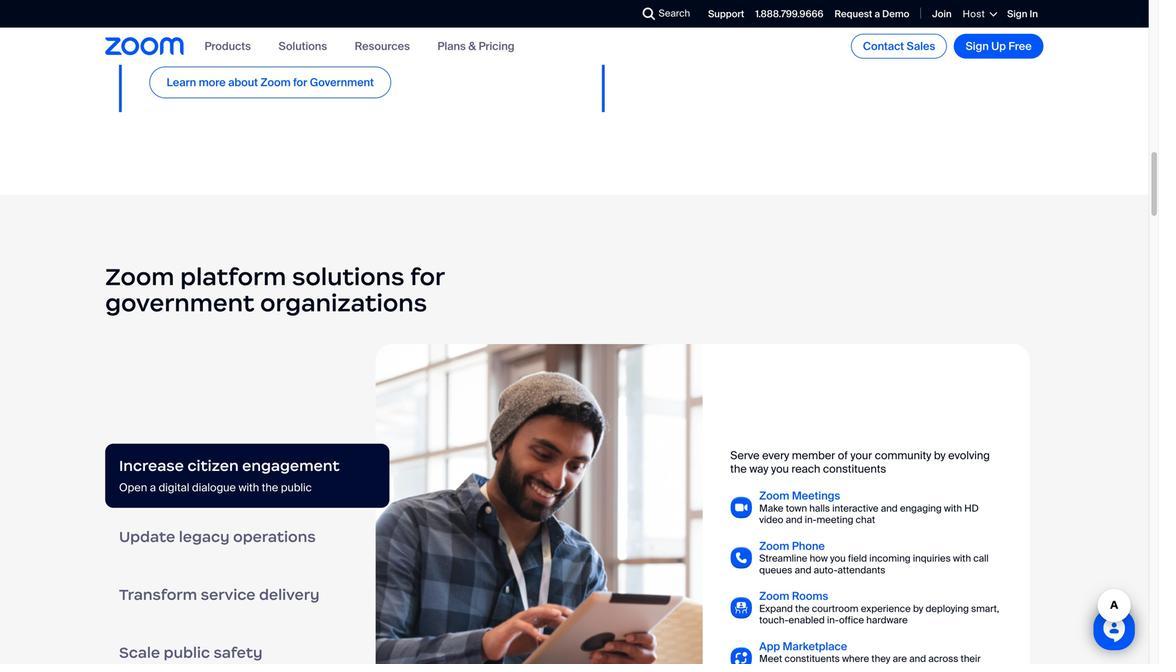 Task type: vqa. For each thing, say whether or not it's contained in the screenshot.


Task type: describe. For each thing, give the bounding box(es) containing it.
of inside serve every member of your community by evolving the way you reach constituents
[[838, 449, 848, 463]]

app marketplace
[[760, 640, 848, 654]]

by for deploying
[[914, 603, 924, 616]]

plans & pricing
[[438, 39, 515, 53]]

service
[[201, 586, 256, 605]]

you inside serve every member of your community by evolving the way you reach constituents
[[771, 462, 789, 477]]

request a demo
[[835, 8, 910, 20]]

the inside increase citizen engagement open a digital dialogue with the public
[[262, 481, 278, 495]]

transform service delivery
[[119, 586, 320, 605]]

scale public safety
[[119, 644, 263, 663]]

zoom for streamline
[[760, 539, 790, 554]]

the inside the zoom rooms expand the courtroom experience by deploying smart, touch-enabled in-office hardware
[[796, 603, 810, 616]]

public inside button
[[164, 644, 210, 663]]

public inside increase citizen engagement open a digital dialogue with the public
[[281, 481, 312, 495]]

about
[[228, 75, 258, 90]]

products
[[205, 39, 251, 53]]

legacy
[[179, 528, 230, 547]]

request a demo link
[[835, 8, 910, 20]]

delivery
[[259, 586, 320, 605]]

contact sales
[[863, 39, 936, 53]]

engaging
[[900, 502, 942, 515]]

sign for sign up free
[[966, 39, 989, 53]]

reach
[[792, 462, 821, 477]]

and inside the zoom phone streamline how you field incoming inquiries with call queues and auto-attendants
[[795, 564, 812, 577]]

zoom for make
[[760, 489, 790, 504]]

government
[[310, 75, 374, 90]]

way
[[750, 462, 769, 477]]

host
[[963, 8, 986, 20]]

operations
[[233, 528, 316, 547]]

for inside zoom platform solutions for government organizations
[[410, 262, 445, 292]]

and right chat
[[881, 502, 898, 515]]

office
[[839, 614, 865, 627]]

in- inside the zoom rooms expand the courtroom experience by deploying smart, touch-enabled in-office hardware
[[827, 614, 839, 627]]

update legacy operations button
[[105, 508, 390, 566]]

streamline
[[760, 553, 808, 565]]

cui-
[[314, 19, 337, 33]]

to
[[305, 6, 315, 20]]

card label element
[[376, 344, 1030, 665]]

authorization
[[342, 39, 408, 53]]

an
[[220, 6, 232, 20]]

tab list inside "tabbed carousel" "element"
[[105, 444, 390, 665]]

zoom phone streamline how you field incoming inquiries with call queues and auto-attendants
[[760, 539, 989, 577]]

hardware
[[867, 614, 908, 627]]

resources button
[[355, 39, 410, 53]]

phone
[[792, 539, 825, 554]]

plans & pricing link
[[438, 39, 515, 53]]

increase citizen engagement open a digital dialogue with the public
[[119, 457, 340, 495]]

zoom phone link
[[760, 539, 825, 554]]

how
[[810, 553, 828, 565]]

scale
[[119, 644, 160, 663]]

with for zoom meetings
[[944, 502, 963, 515]]

1.888.799.9666 link
[[756, 8, 824, 20]]

update
[[119, 528, 175, 547]]

sales
[[907, 39, 936, 53]]

chat
[[856, 514, 876, 527]]

sign in link
[[1008, 8, 1038, 20]]

deploying
[[926, 603, 969, 616]]

meetings
[[402, 19, 450, 33]]

and down zoom meetings link
[[786, 514, 803, 527]]

support
[[708, 8, 745, 20]]

inquiries
[[913, 553, 951, 565]]

safety
[[214, 644, 263, 663]]

every
[[763, 449, 790, 463]]

join link
[[933, 8, 952, 20]]

the inside serve every member of your community by evolving the way you reach constituents
[[731, 462, 747, 477]]

pricing
[[479, 39, 515, 53]]

1.888.799.9666
[[756, 8, 824, 20]]

by for evolving
[[934, 449, 946, 463]]

queues
[[760, 564, 793, 577]]

zoom for solutions
[[105, 262, 175, 292]]

solutions
[[279, 39, 327, 53]]

authorization
[[235, 6, 302, 20]]

increase
[[119, 457, 184, 476]]

stateramp
[[229, 39, 287, 53]]

evolving
[[949, 449, 990, 463]]

from
[[391, 6, 415, 20]]

products button
[[205, 39, 251, 53]]

you inside the zoom phone streamline how you field incoming inquiries with call queues and auto-attendants
[[831, 553, 846, 565]]

serve every member of your community by evolving the way you reach constituents
[[731, 449, 990, 477]]

meeting
[[817, 514, 854, 527]]

community
[[875, 449, 932, 463]]

free
[[1009, 39, 1032, 53]]

sign in
[[1008, 8, 1038, 20]]

government
[[105, 288, 255, 318]]

with inside increase citizen engagement open a digital dialogue with the public
[[239, 481, 259, 495]]

department
[[436, 6, 498, 20]]

achieved
[[170, 39, 217, 53]]

force
[[187, 19, 216, 33]]

engagement
[[242, 457, 340, 476]]

a inside increase citizen engagement open a digital dialogue with the public
[[150, 481, 156, 495]]

obtained
[[170, 6, 217, 20]]

join
[[933, 8, 952, 20]]

member
[[792, 449, 836, 463]]



Task type: locate. For each thing, give the bounding box(es) containing it.
demo
[[883, 8, 910, 20]]

1 vertical spatial with
[[944, 502, 963, 515]]

the right expand
[[796, 603, 810, 616]]

phone
[[474, 19, 506, 33]]

sign up free link
[[954, 34, 1044, 59]]

sign
[[1008, 8, 1028, 20], [966, 39, 989, 53]]

0 vertical spatial public
[[281, 481, 312, 495]]

field
[[848, 553, 867, 565]]

dialogue
[[192, 481, 236, 495]]

request
[[835, 8, 873, 20]]

auto-
[[814, 564, 838, 577]]

platform
[[180, 262, 286, 292]]

you right way
[[771, 462, 789, 477]]

solutions
[[292, 262, 405, 292]]

rooms
[[792, 590, 829, 604]]

zoom inside the zoom phone streamline how you field incoming inquiries with call queues and auto-attendants
[[760, 539, 790, 554]]

by left evolving
[[934, 449, 946, 463]]

by inside serve every member of your community by evolving the way you reach constituents
[[934, 449, 946, 463]]

and inside obtained an authorization to operate (ato) from the department of the air force for conducting il4 cui-based video meetings and phone calls achieved a stateramp moderate authorization
[[452, 19, 471, 33]]

zoom meetings logo image
[[731, 497, 753, 519]]

sign left up
[[966, 39, 989, 53]]

constituents
[[823, 462, 887, 477]]

sign inside sign up free link
[[966, 39, 989, 53]]

1 horizontal spatial a
[[220, 39, 226, 53]]

for inside obtained an authorization to operate (ato) from the department of the air force for conducting il4 cui-based video meetings and phone calls achieved a stateramp moderate authorization
[[218, 19, 232, 33]]

1 horizontal spatial in-
[[827, 614, 839, 627]]

zoom for expand
[[760, 590, 790, 604]]

zoom
[[261, 75, 291, 90], [105, 262, 175, 292], [760, 489, 790, 504], [760, 539, 790, 554], [760, 590, 790, 604]]

public down engagement
[[281, 481, 312, 495]]

0 vertical spatial you
[[771, 462, 789, 477]]

of
[[500, 6, 510, 20], [838, 449, 848, 463]]

1 vertical spatial a
[[220, 39, 226, 53]]

and left the auto-
[[795, 564, 812, 577]]

0 horizontal spatial in-
[[805, 514, 817, 527]]

with right dialogue
[[239, 481, 259, 495]]

meetings
[[792, 489, 841, 504]]

0 horizontal spatial a
[[150, 481, 156, 495]]

the down engagement
[[262, 481, 278, 495]]

0 vertical spatial video
[[371, 19, 399, 33]]

zoom phone logo image
[[731, 548, 753, 569]]

smart,
[[972, 603, 1000, 616]]

up
[[992, 39, 1006, 53]]

a right achieved
[[220, 39, 226, 53]]

sign up free
[[966, 39, 1032, 53]]

0 horizontal spatial by
[[914, 603, 924, 616]]

in- right enabled
[[827, 614, 839, 627]]

0 vertical spatial a
[[875, 8, 880, 20]]

a inside obtained an authorization to operate (ato) from the department of the air force for conducting il4 cui-based video meetings and phone calls achieved a stateramp moderate authorization
[[220, 39, 226, 53]]

sign left in
[[1008, 8, 1028, 20]]

touch-
[[760, 614, 789, 627]]

app marketplace link
[[760, 640, 848, 654]]

the left way
[[731, 462, 747, 477]]

organizations
[[260, 288, 427, 318]]

zoom rooms logo image
[[731, 598, 753, 619]]

obtained an authorization to operate (ato) from the department of the air force for conducting il4 cui-based video meetings and phone calls achieved a stateramp moderate authorization
[[170, 6, 532, 53]]

digital
[[159, 481, 189, 495]]

1 horizontal spatial of
[[838, 449, 848, 463]]

the right from
[[417, 6, 434, 20]]

you right how
[[831, 553, 846, 565]]

by
[[934, 449, 946, 463], [914, 603, 924, 616]]

1 vertical spatial public
[[164, 644, 210, 663]]

calls
[[509, 19, 532, 33]]

0 vertical spatial for
[[218, 19, 232, 33]]

2 vertical spatial a
[[150, 481, 156, 495]]

1 horizontal spatial sign
[[1008, 8, 1028, 20]]

the
[[417, 6, 434, 20], [513, 6, 529, 20], [731, 462, 747, 477], [262, 481, 278, 495], [796, 603, 810, 616]]

public right scale
[[164, 644, 210, 663]]

video
[[371, 19, 399, 33], [760, 514, 784, 527]]

learn
[[167, 75, 196, 90]]

1 horizontal spatial you
[[831, 553, 846, 565]]

0 horizontal spatial for
[[218, 19, 232, 33]]

incoming
[[870, 553, 911, 565]]

0 vertical spatial sign
[[1008, 8, 1028, 20]]

attendants
[[838, 564, 886, 577]]

sign for sign in
[[1008, 8, 1028, 20]]

video left town
[[760, 514, 784, 527]]

solutions button
[[279, 39, 327, 53]]

call
[[974, 553, 989, 565]]

1 vertical spatial for
[[293, 75, 307, 90]]

1 horizontal spatial video
[[760, 514, 784, 527]]

0 horizontal spatial you
[[771, 462, 789, 477]]

based
[[337, 19, 369, 33]]

1 vertical spatial sign
[[966, 39, 989, 53]]

contact sales link
[[852, 34, 947, 59]]

tab list
[[105, 444, 390, 665]]

more
[[199, 75, 226, 90]]

0 horizontal spatial public
[[164, 644, 210, 663]]

public
[[281, 481, 312, 495], [164, 644, 210, 663]]

learn more about zoom for government link
[[149, 66, 391, 98]]

0 horizontal spatial of
[[500, 6, 510, 20]]

1 vertical spatial video
[[760, 514, 784, 527]]

tab list containing increase citizen engagement
[[105, 444, 390, 665]]

update legacy operations
[[119, 528, 316, 547]]

tabbed carousel element
[[105, 344, 1044, 665]]

moderate
[[290, 39, 339, 53]]

2 vertical spatial with
[[953, 553, 972, 565]]

citizen
[[188, 457, 239, 476]]

video inside the zoom meetings make town halls interactive and engaging with hd video and in-meeting chat
[[760, 514, 784, 527]]

search
[[659, 7, 690, 20]]

2 vertical spatial for
[[410, 262, 445, 292]]

in- down meetings
[[805, 514, 817, 527]]

of left your
[[838, 449, 848, 463]]

1 vertical spatial by
[[914, 603, 924, 616]]

0 vertical spatial by
[[934, 449, 946, 463]]

with left call
[[953, 553, 972, 565]]

enabled
[[789, 614, 825, 627]]

zoom rooms link
[[760, 590, 829, 604]]

in-
[[805, 514, 817, 527], [827, 614, 839, 627]]

zoom inside zoom platform solutions for government organizations
[[105, 262, 175, 292]]

with inside the zoom meetings make town halls interactive and engaging with hd video and in-meeting chat
[[944, 502, 963, 515]]

the right phone
[[513, 6, 529, 20]]

2 horizontal spatial a
[[875, 8, 880, 20]]

and up plans
[[452, 19, 471, 33]]

by inside the zoom rooms expand the courtroom experience by deploying smart, touch-enabled in-office hardware
[[914, 603, 924, 616]]

zoom inside the zoom rooms expand the courtroom experience by deploying smart, touch-enabled in-office hardware
[[760, 590, 790, 604]]

support link
[[708, 8, 745, 20]]

zoom platform solutions for government organizations
[[105, 262, 445, 318]]

by left the 'deploying'
[[914, 603, 924, 616]]

1 / 4 group
[[376, 344, 1030, 665]]

0 horizontal spatial sign
[[966, 39, 989, 53]]

il4
[[295, 19, 311, 33]]

for
[[218, 19, 232, 33], [293, 75, 307, 90], [410, 262, 445, 292]]

1 vertical spatial in-
[[827, 614, 839, 627]]

app marketplace logo image
[[731, 648, 753, 665]]

learn more about zoom for government
[[167, 75, 374, 90]]

and
[[452, 19, 471, 33], [881, 502, 898, 515], [786, 514, 803, 527], [795, 564, 812, 577]]

expand
[[760, 603, 793, 616]]

zoom inside the zoom meetings make town halls interactive and engaging with hd video and in-meeting chat
[[760, 489, 790, 504]]

1 horizontal spatial by
[[934, 449, 946, 463]]

halls
[[810, 502, 830, 515]]

0 horizontal spatial video
[[371, 19, 399, 33]]

courtroom
[[812, 603, 859, 616]]

2 horizontal spatial for
[[410, 262, 445, 292]]

1 vertical spatial of
[[838, 449, 848, 463]]

of inside obtained an authorization to operate (ato) from the department of the air force for conducting il4 cui-based video meetings and phone calls achieved a stateramp moderate authorization
[[500, 6, 510, 20]]

with for zoom phone
[[953, 553, 972, 565]]

video up resources
[[371, 19, 399, 33]]

marketplace
[[783, 640, 848, 654]]

with left hd
[[944, 502, 963, 515]]

a left the demo on the top
[[875, 8, 880, 20]]

for inside learn more about zoom for government link
[[293, 75, 307, 90]]

1 horizontal spatial for
[[293, 75, 307, 90]]

host button
[[963, 8, 997, 20]]

app
[[760, 640, 780, 654]]

man reading an ipad image
[[376, 344, 703, 665]]

open
[[119, 481, 147, 495]]

plans
[[438, 39, 466, 53]]

zoom rooms expand the courtroom experience by deploying smart, touch-enabled in-office hardware
[[760, 590, 1000, 627]]

in- inside the zoom meetings make town halls interactive and engaging with hd video and in-meeting chat
[[805, 514, 817, 527]]

0 vertical spatial with
[[239, 481, 259, 495]]

town
[[786, 502, 807, 515]]

1 horizontal spatial public
[[281, 481, 312, 495]]

transform service delivery button
[[105, 566, 390, 624]]

of up pricing
[[500, 6, 510, 20]]

scale public safety button
[[105, 624, 390, 665]]

with
[[239, 481, 259, 495], [944, 502, 963, 515], [953, 553, 972, 565]]

0 vertical spatial of
[[500, 6, 510, 20]]

search image
[[643, 8, 655, 20], [643, 8, 655, 20]]

with inside the zoom phone streamline how you field incoming inquiries with call queues and auto-attendants
[[953, 553, 972, 565]]

1 vertical spatial you
[[831, 553, 846, 565]]

a right open
[[150, 481, 156, 495]]

0 vertical spatial in-
[[805, 514, 817, 527]]

video inside obtained an authorization to operate (ato) from the department of the air force for conducting il4 cui-based video meetings and phone calls achieved a stateramp moderate authorization
[[371, 19, 399, 33]]

zoom meetings link
[[760, 489, 841, 504]]

resources
[[355, 39, 410, 53]]

zoom logo image
[[105, 37, 184, 55]]



